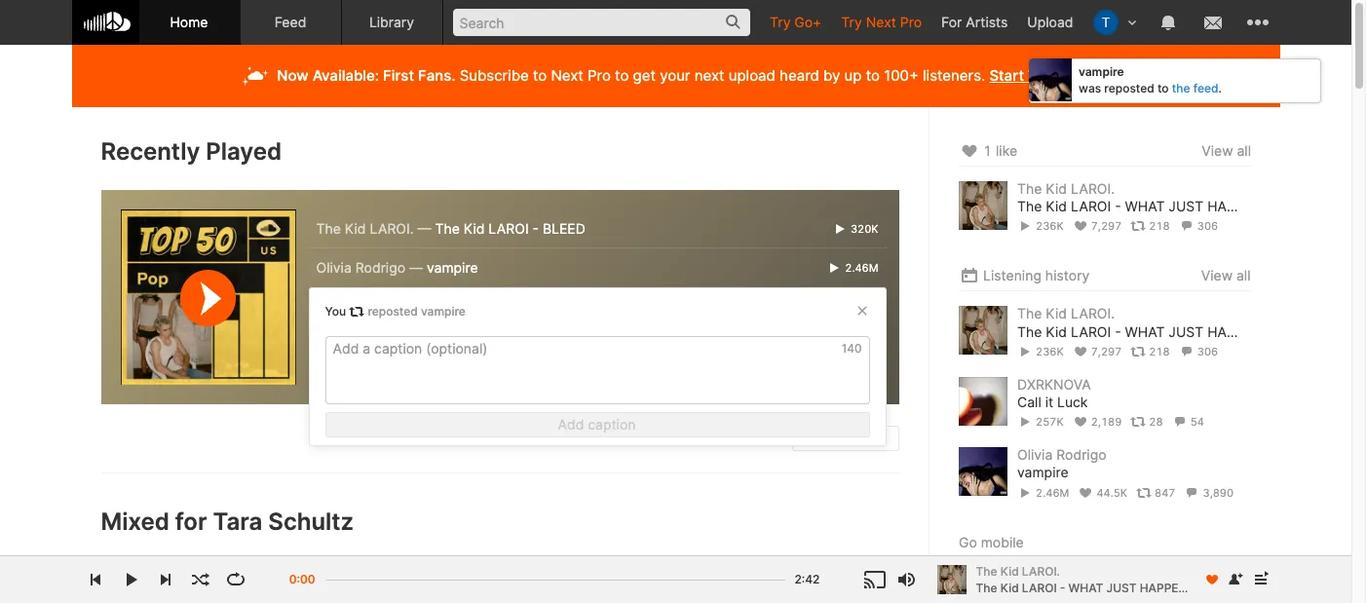 Task type: locate. For each thing, give the bounding box(es) containing it.
the kid laroi. link down history
[[1017, 305, 1115, 322]]

257k inside track stats "element"
[[1036, 415, 1064, 429]]

1 horizontal spatial rodrigo
[[1056, 447, 1107, 463]]

today
[[1028, 66, 1071, 85]]

1 vertical spatial 218 link
[[1131, 345, 1170, 358]]

0 vertical spatial rodrigo
[[356, 259, 406, 276]]

—
[[418, 220, 431, 237], [409, 259, 423, 276], [394, 298, 408, 315], [418, 337, 431, 354], [361, 376, 374, 393]]

it down dxrknova link
[[1045, 394, 1053, 410]]

go left 'playlist'
[[803, 430, 822, 447]]

call down olivia rodrigo       — vampire
[[411, 298, 436, 315]]

call down dxrknova link
[[1017, 394, 1041, 410]]

feed
[[275, 14, 306, 30]]

0 horizontal spatial luck
[[451, 298, 482, 315]]

0 horizontal spatial call
[[411, 298, 436, 315]]

track stats element for middle the kid laroi - what just happened link
[[1017, 341, 1251, 362]]

dxrknova for —
[[316, 298, 390, 315]]

track stats element containing 2.46m
[[1017, 482, 1251, 503]]

1 vertical spatial call
[[1017, 394, 1041, 410]]

next down search search box
[[551, 66, 584, 85]]

2 vertical spatial the kid laroi. the kid laroi - what just happened
[[976, 564, 1203, 595]]

0 vertical spatial luck
[[451, 298, 482, 315]]

to left 'playlist'
[[826, 430, 839, 447]]

the kid laroi. link for middle the kid laroi - what just happened link's the 7,297 "link"
[[1017, 305, 1115, 322]]

all
[[1237, 142, 1251, 159], [1237, 267, 1251, 284]]

laroi for middle the kid laroi - what just happened link
[[1071, 323, 1111, 340]]

1 vertical spatial dxrknova
[[1017, 376, 1091, 393]]

vampire element
[[959, 448, 1007, 496]]

0 horizontal spatial try
[[770, 14, 791, 30]]

olivia for olivia rodrigo vampire
[[1017, 447, 1053, 463]]

reposted vampire
[[365, 304, 466, 319]]

luck inside dxrknova call it luck
[[1057, 394, 1088, 410]]

1 218 from the top
[[1149, 220, 1170, 233]]

olivia up you
[[316, 259, 352, 276]]

1 track stats element from the top
[[1017, 216, 1251, 237]]

listeners.
[[923, 66, 986, 85]]

pro left get
[[588, 66, 611, 85]]

1 try from the left
[[770, 14, 791, 30]]

7,297 for middle the kid laroi - what just happened link's the 7,297 "link"
[[1091, 345, 1122, 358]]

0 horizontal spatial olivia
[[316, 259, 352, 276]]

your super mix element
[[101, 561, 270, 603]]

3 track stats element from the top
[[1017, 411, 1251, 433]]

7,297 link up history
[[1072, 220, 1122, 233]]

1 view from the top
[[1202, 142, 1233, 159]]

add caption button
[[325, 412, 870, 438]]

2 306 from the top
[[1197, 345, 1218, 358]]

dxrknova call it luck
[[1017, 376, 1091, 410]]

0 vertical spatial the kid laroi - what just happened link
[[1017, 198, 1281, 216]]

recently
[[101, 137, 200, 166]]

0 vertical spatial olivia
[[316, 259, 352, 276]]

7,297
[[1091, 220, 1122, 233], [1091, 345, 1122, 358]]

next up '100+'
[[866, 14, 897, 30]]

go
[[803, 430, 822, 447], [959, 534, 977, 550]]

go left mobile
[[959, 534, 977, 550]]

it down olivia rodrigo       — vampire
[[439, 298, 448, 315]]

home link
[[139, 0, 240, 45]]

0 vertical spatial 257k
[[848, 300, 879, 314]]

reposted right was
[[1105, 81, 1155, 95]]

view all
[[1202, 142, 1251, 159], [1202, 267, 1251, 284]]

2.46m down 320k
[[842, 261, 879, 275]]

laroi. down dxrknova       — call it luck
[[370, 337, 414, 354]]

the kid laroi - what just happened element down 1
[[959, 181, 1007, 230]]

— down reposted vampire
[[418, 337, 431, 354]]

2 all from the top
[[1237, 267, 1251, 284]]

0 vertical spatial the kid laroi - what just happened element
[[959, 181, 1007, 230]]

playlist
[[842, 430, 888, 447]]

schultz
[[268, 508, 354, 536]]

rodrigo inside olivia rodrigo vampire
[[1056, 447, 1107, 463]]

try for try next pro
[[842, 14, 863, 30]]

0 vertical spatial the kid laroi. the kid laroi - what just happened
[[1017, 180, 1281, 215]]

1 vertical spatial view
[[1202, 267, 1233, 284]]

now available: first fans. subscribe to next pro to get your next upload heard by up to 100+ listeners. start today
[[277, 66, 1071, 85]]

olivia up vampire link
[[1017, 447, 1053, 463]]

1 vertical spatial view all
[[1202, 267, 1251, 284]]

4 track stats element from the top
[[1017, 482, 1251, 503]]

fans.
[[418, 66, 456, 85]]

add caption
[[558, 416, 636, 433]]

try left go+
[[770, 14, 791, 30]]

1 vertical spatial luck
[[1057, 394, 1088, 410]]

0 vertical spatial it
[[439, 298, 448, 315]]

236k up 285k
[[848, 339, 879, 353]]

2 view all from the top
[[1202, 267, 1251, 284]]

2 view from the top
[[1202, 267, 1233, 284]]

like image
[[959, 139, 979, 163]]

236k up listening history
[[1036, 220, 1064, 233]]

try inside "link"
[[770, 14, 791, 30]]

0 vertical spatial view
[[1202, 142, 1233, 159]]

7,297 link
[[1072, 220, 1122, 233], [1072, 345, 1122, 358]]

2 vertical spatial the kid laroi - what just happened link
[[976, 580, 1203, 597]]

0 vertical spatial 7,297 link
[[1072, 220, 1122, 233]]

1 vertical spatial 7,297
[[1091, 345, 1122, 358]]

the kid laroi. link
[[1017, 180, 1115, 197], [1017, 305, 1115, 322], [976, 563, 1194, 580]]

0 vertical spatial 306
[[1197, 220, 1218, 233]]

257k up 140 on the bottom right
[[848, 300, 879, 314]]

0 vertical spatial 218
[[1149, 220, 1170, 233]]

to right up
[[866, 66, 880, 85]]

vampire up was
[[1079, 64, 1125, 79]]

1 horizontal spatial call
[[1017, 394, 1041, 410]]

luck up 'the kid laroi.       — the kid laroi - what just happened'
[[451, 298, 482, 315]]

to left the
[[1158, 81, 1169, 95]]

.
[[1219, 81, 1222, 95]]

dxrknova
[[316, 298, 390, 315], [1017, 376, 1091, 393]]

2 7,297 link from the top
[[1072, 345, 1122, 358]]

1 vertical spatial rodrigo
[[1056, 447, 1107, 463]]

laroi.
[[1071, 180, 1115, 197], [370, 220, 414, 237], [1071, 305, 1115, 322], [370, 337, 414, 354], [1022, 564, 1061, 579]]

view all for 1 like
[[1202, 142, 1251, 159]]

7,297 link for middle the kid laroi - what just happened link
[[1072, 345, 1122, 358]]

olivia rodrigo vampire
[[1017, 447, 1107, 481]]

rodrigo down 2,189 link
[[1056, 447, 1107, 463]]

1 306 link from the top
[[1179, 220, 1218, 233]]

2 7,297 from the top
[[1091, 345, 1122, 358]]

just for middle the kid laroi - what just happened link
[[1169, 323, 1204, 340]]

0 vertical spatial all
[[1237, 142, 1251, 159]]

just
[[1169, 198, 1204, 215], [1169, 323, 1204, 340], [587, 337, 622, 354], [1107, 581, 1137, 595]]

1 vertical spatial the kid laroi - what just happened link
[[1017, 323, 1281, 341]]

for
[[175, 508, 207, 536]]

1 vertical spatial it
[[1045, 394, 1053, 410]]

1 vertical spatial next
[[551, 66, 584, 85]]

laroi
[[1071, 198, 1111, 215], [489, 220, 529, 237], [1071, 323, 1111, 340], [489, 337, 529, 354], [1022, 581, 1057, 595]]

next
[[695, 66, 725, 85]]

caption
[[588, 416, 636, 433]]

257k
[[848, 300, 879, 314], [1036, 415, 1064, 429]]

the
[[1017, 180, 1042, 197], [1017, 198, 1042, 215], [316, 220, 341, 237], [435, 220, 460, 237], [1017, 305, 1042, 322], [1017, 323, 1042, 340], [316, 337, 341, 354], [435, 337, 460, 354], [976, 564, 998, 579], [976, 581, 998, 595]]

1 vertical spatial pro
[[588, 66, 611, 85]]

try
[[770, 14, 791, 30], [842, 14, 863, 30]]

listening history
[[983, 267, 1090, 284]]

1 horizontal spatial it
[[1045, 394, 1053, 410]]

0 vertical spatial 306 link
[[1179, 220, 1218, 233]]

— down olivia rodrigo       — vampire
[[394, 298, 408, 315]]

0 vertical spatial 218 link
[[1131, 220, 1170, 233]]

1 306 from the top
[[1197, 220, 1218, 233]]

236k up dxrknova link
[[1036, 345, 1064, 358]]

track stats element containing 257k
[[1017, 411, 1251, 433]]

the kid laroi. link down 44.5k link
[[976, 563, 1194, 580]]

1 vertical spatial olivia
[[1017, 447, 1053, 463]]

0 horizontal spatial rodrigo
[[356, 259, 406, 276]]

happened
[[1207, 198, 1281, 215], [1207, 323, 1281, 340], [625, 337, 699, 354], [1140, 581, 1203, 595]]

the kid laroi. link down the like
[[1017, 180, 1115, 197]]

236k
[[1036, 220, 1064, 233], [848, 339, 879, 353], [1036, 345, 1064, 358]]

1 view all from the top
[[1202, 142, 1251, 159]]

try go+
[[770, 14, 822, 30]]

-
[[1115, 198, 1121, 215], [533, 220, 539, 237], [1115, 323, 1121, 340], [533, 337, 539, 354], [1060, 581, 1066, 595]]

track stats element
[[1017, 216, 1251, 237], [1017, 341, 1251, 362], [1017, 411, 1251, 433], [1017, 482, 1251, 503]]

for artists
[[942, 14, 1008, 30]]

1 vertical spatial 306
[[1197, 345, 1218, 358]]

dxrknova down olivia rodrigo       — vampire
[[316, 298, 390, 315]]

1 horizontal spatial 2.46m
[[1036, 486, 1069, 500]]

olivia inside olivia rodrigo vampire
[[1017, 447, 1053, 463]]

your
[[660, 66, 691, 85]]

0 horizontal spatial next
[[551, 66, 584, 85]]

1 218 link from the top
[[1131, 220, 1170, 233]]

2 218 from the top
[[1149, 345, 1170, 358]]

847 link
[[1136, 486, 1176, 500]]

2.46m
[[842, 261, 879, 275], [1036, 486, 1069, 500]]

None search field
[[443, 0, 760, 44]]

7,297 for top the kid laroi - what just happened link's the 7,297 "link"
[[1091, 220, 1122, 233]]

what for top the kid laroi - what just happened link
[[1125, 198, 1165, 215]]

the kid laroi. the kid laroi - what just happened for middle the kid laroi - what just happened link's the 7,297 "link"
[[1017, 305, 1281, 340]]

306 link for top the kid laroi - what just happened link track stats "element"
[[1179, 220, 1218, 233]]

0 horizontal spatial pro
[[588, 66, 611, 85]]

1 horizontal spatial try
[[842, 14, 863, 30]]

0 vertical spatial 7,297
[[1091, 220, 1122, 233]]

1 7,297 link from the top
[[1072, 220, 1122, 233]]

the kid laroi - what just happened element down calendar image at the right top of the page
[[959, 306, 1007, 355]]

rodrigo for vampire
[[1056, 447, 1107, 463]]

pro left the for
[[901, 14, 922, 30]]

0 vertical spatial dxrknova
[[316, 298, 390, 315]]

1 vertical spatial 306 link
[[1179, 345, 1218, 358]]

218 for top the kid laroi - what just happened link's the 7,297 "link"
[[1149, 220, 1170, 233]]

vampire down olivia rodrigo link
[[1017, 464, 1069, 481]]

0 vertical spatial the kid laroi. link
[[1017, 180, 1115, 197]]

dxrknova link
[[1017, 376, 1091, 393]]

306 for 306 link associated with track stats "element" related to middle the kid laroi - what just happened link
[[1197, 345, 1218, 358]]

luck down dxrknova link
[[1057, 394, 1088, 410]]

you
[[325, 304, 346, 319]]

call inside dxrknova call it luck
[[1017, 394, 1041, 410]]

1 horizontal spatial reposted
[[1105, 81, 1155, 95]]

1 vertical spatial the kid laroi. the kid laroi - what just happened
[[1017, 305, 1281, 340]]

306 link
[[1179, 220, 1218, 233], [1179, 345, 1218, 358]]

view for like
[[1202, 142, 1233, 159]]

reposted down olivia rodrigo       — vampire
[[368, 304, 418, 319]]

1 horizontal spatial dxrknova
[[1017, 376, 1091, 393]]

1 horizontal spatial 257k
[[1036, 415, 1064, 429]]

0 vertical spatial go
[[803, 430, 822, 447]]

0 vertical spatial next
[[866, 14, 897, 30]]

7,297 link up dxrknova link
[[1072, 345, 1122, 358]]

1 vertical spatial all
[[1237, 267, 1251, 284]]

1 horizontal spatial olivia
[[1017, 447, 1053, 463]]

0 vertical spatial reposted
[[1105, 81, 1155, 95]]

1 vertical spatial go
[[959, 534, 977, 550]]

1 vertical spatial 7,297 link
[[1072, 345, 1122, 358]]

it
[[439, 298, 448, 315], [1045, 394, 1053, 410]]

rodrigo up dxrknova       — call it luck
[[356, 259, 406, 276]]

0 horizontal spatial dxrknova
[[316, 298, 390, 315]]

1 vertical spatial the kid laroi. link
[[1017, 305, 1115, 322]]

2.46m down vampire link
[[1036, 486, 1069, 500]]

go+
[[795, 14, 822, 30]]

1 horizontal spatial go
[[959, 534, 977, 550]]

1 horizontal spatial luck
[[1057, 394, 1088, 410]]

upload
[[729, 66, 776, 85]]

257k down 'call it luck' link
[[1036, 415, 1064, 429]]

mixed
[[101, 508, 169, 536]]

2 track stats element from the top
[[1017, 341, 1251, 362]]

1 vertical spatial 218
[[1149, 345, 1170, 358]]

2 306 link from the top
[[1179, 345, 1218, 358]]

1 vertical spatial 257k
[[1036, 415, 1064, 429]]

2 218 link from the top
[[1131, 345, 1170, 358]]

the kid laroi - what just happened element
[[959, 181, 1007, 230], [959, 306, 1007, 355], [937, 565, 967, 595]]

218 link
[[1131, 220, 1170, 233], [1131, 345, 1170, 358]]

mixed for tara schultz
[[101, 508, 354, 536]]

1 7,297 from the top
[[1091, 220, 1122, 233]]

1 vertical spatial the kid laroi - what just happened element
[[959, 306, 1007, 355]]

2 vertical spatial the kid laroi - what just happened element
[[937, 565, 967, 595]]

2 try from the left
[[842, 14, 863, 30]]

1 all from the top
[[1237, 142, 1251, 159]]

vampire
[[1079, 64, 1125, 79], [427, 259, 478, 276], [421, 304, 466, 319], [1017, 464, 1069, 481]]

all for 1 like
[[1237, 142, 1251, 159]]

calendar image
[[959, 265, 979, 288]]

the kid laroi - what just happened element down go mobile
[[937, 565, 967, 595]]

the kid laroi. the kid laroi - what just happened
[[1017, 180, 1281, 215], [1017, 305, 1281, 340], [976, 564, 1203, 595]]

0 horizontal spatial go
[[803, 430, 822, 447]]

44.5k
[[1097, 486, 1127, 500]]

1 horizontal spatial pro
[[901, 14, 922, 30]]

0 vertical spatial view all
[[1202, 142, 1251, 159]]

was
[[1079, 81, 1102, 95]]

try right go+
[[842, 14, 863, 30]]

0 horizontal spatial it
[[439, 298, 448, 315]]

1 vertical spatial reposted
[[368, 304, 418, 319]]

subscribe
[[460, 66, 529, 85]]

rodrigo
[[356, 259, 406, 276], [1056, 447, 1107, 463]]

try go+ link
[[760, 0, 832, 44]]

218
[[1149, 220, 1170, 233], [1149, 345, 1170, 358]]

236k for the kid laroi - what just happened element associated with top the kid laroi - what just happened link
[[1036, 220, 1064, 233]]

vampire inside vampire was reposted to the feed .
[[1079, 64, 1125, 79]]

pro
[[901, 14, 922, 30], [588, 66, 611, 85]]

0 horizontal spatial 257k
[[848, 300, 879, 314]]

3,890 link
[[1184, 486, 1234, 500]]

the kid laroi. the kid laroi - what just happened for top the kid laroi - what just happened link's the 7,297 "link"
[[1017, 180, 1281, 215]]

0 horizontal spatial 2.46m
[[842, 261, 879, 275]]

to
[[533, 66, 547, 85], [615, 66, 629, 85], [866, 66, 880, 85], [1158, 81, 1169, 95], [826, 430, 839, 447]]

progress bar
[[325, 570, 785, 602]]

1 vertical spatial 2.46m
[[1036, 486, 1069, 500]]

dxrknova up 'call it luck' link
[[1017, 376, 1091, 393]]



Task type: vqa. For each thing, say whether or not it's contained in the screenshot.


Task type: describe. For each thing, give the bounding box(es) containing it.
track stats element for vampire link
[[1017, 482, 1251, 503]]

laroi for top the kid laroi - what just happened link
[[1071, 198, 1111, 215]]

mobile
[[981, 534, 1024, 550]]

what for the bottommost the kid laroi - what just happened link
[[1069, 581, 1104, 595]]

first
[[383, 66, 414, 85]]

— up dxrknova       — call it luck
[[409, 259, 423, 276]]

2:42
[[795, 572, 820, 587]]

54
[[1190, 415, 1204, 429]]

28
[[1149, 415, 1163, 429]]

library
[[369, 14, 414, 30]]

847
[[1155, 486, 1176, 500]]

285k
[[848, 378, 879, 392]]

- for the bottommost the kid laroi - what just happened link
[[1060, 581, 1066, 595]]

vampire down the kid laroi.       — the kid laroi - bleed
[[427, 259, 478, 276]]

the kid laroi - what just happened element for top the kid laroi - what just happened link
[[959, 181, 1007, 230]]

go to playlist link
[[793, 426, 899, 452]]

remaining letters progress bar
[[842, 339, 862, 359]]

try for try go+
[[770, 14, 791, 30]]

— up olivia rodrigo       — vampire
[[418, 220, 431, 237]]

0 vertical spatial pro
[[901, 14, 922, 30]]

the kid laroi - what just happened element for middle the kid laroi - what just happened link
[[959, 306, 1007, 355]]

to inside "go to playlist" link
[[826, 430, 839, 447]]

view for history
[[1202, 267, 1233, 284]]

try next pro
[[842, 14, 922, 30]]

44.5k link
[[1078, 486, 1127, 500]]

100+
[[884, 66, 919, 85]]

laroi. up history
[[1071, 180, 1115, 197]]

all for listening history
[[1237, 267, 1251, 284]]

upload link
[[1018, 0, 1084, 44]]

start
[[990, 66, 1025, 85]]

1 horizontal spatial next
[[866, 14, 897, 30]]

it inside dxrknova call it luck
[[1045, 394, 1053, 410]]

feed
[[1194, 81, 1219, 95]]

vampire link
[[1017, 464, 1069, 482]]

tara
[[213, 508, 263, 536]]

140
[[842, 341, 862, 356]]

laroi. up olivia rodrigo       — vampire
[[370, 220, 414, 237]]

7,297 link for top the kid laroi - what just happened link
[[1072, 220, 1122, 233]]

happened for top the kid laroi - what just happened link
[[1207, 198, 1281, 215]]

try next pro link
[[832, 0, 932, 44]]

olivia for olivia rodrigo       — vampire
[[316, 259, 352, 276]]

the kid laroi.       — the kid laroi - bleed
[[316, 220, 586, 237]]

the
[[1172, 81, 1191, 95]]

54 link
[[1172, 415, 1204, 429]]

now
[[277, 66, 309, 85]]

add
[[558, 416, 584, 433]]

start today link
[[990, 66, 1071, 85]]

laroi for the bottommost the kid laroi - what just happened link
[[1022, 581, 1057, 595]]

like
[[996, 142, 1017, 159]]

for artists link
[[932, 0, 1018, 44]]

pop element
[[120, 210, 296, 385]]

Search search field
[[453, 9, 751, 36]]

2 vertical spatial the kid laroi. link
[[976, 563, 1194, 580]]

218 link for 306 link corresponding to top the kid laroi - what just happened link track stats "element"
[[1131, 220, 1170, 233]]

dxrknova       — call it luck
[[316, 298, 482, 315]]

1 like
[[983, 142, 1017, 159]]

tara schultz's avatar element
[[1093, 10, 1119, 35]]

artists
[[966, 14, 1008, 30]]

vampire was reposted to the feed .
[[1079, 64, 1222, 95]]

28 link
[[1131, 415, 1163, 429]]

rodrigo for —
[[356, 259, 406, 276]]

for
[[942, 14, 962, 30]]

available:
[[313, 66, 379, 85]]

what for middle the kid laroi - what just happened link
[[1125, 323, 1165, 340]]

daily mix 1 element
[[289, 561, 458, 603]]

next up image
[[1249, 568, 1273, 592]]

just for the bottommost the kid laroi - what just happened link
[[1107, 581, 1137, 595]]

listening
[[983, 267, 1042, 284]]

go for go to playlist
[[803, 430, 822, 447]]

236k for the kid laroi - what just happened element for middle the kid laroi - what just happened link
[[1036, 345, 1064, 358]]

just for top the kid laroi - what just happened link
[[1169, 198, 1204, 215]]

mc4d       —
[[316, 376, 378, 393]]

218 link for 306 link associated with track stats "element" related to middle the kid laroi - what just happened link
[[1131, 345, 1170, 358]]

vampire down olivia rodrigo       — vampire
[[421, 304, 466, 319]]

by
[[824, 66, 841, 85]]

heard
[[780, 66, 820, 85]]

olivia rodrigo       — vampire
[[316, 259, 478, 276]]

track stats element for top the kid laroi - what just happened link
[[1017, 216, 1251, 237]]

call it luck element
[[959, 377, 1007, 426]]

olivia rodrigo link
[[1017, 447, 1107, 463]]

0 vertical spatial call
[[411, 298, 436, 315]]

to inside vampire was reposted to the feed .
[[1158, 81, 1169, 95]]

306 link for track stats "element" related to middle the kid laroi - what just happened link
[[1179, 345, 1218, 358]]

the kid laroi.       — the kid laroi - what just happened
[[316, 337, 699, 354]]

recently played
[[101, 137, 282, 166]]

go mobile
[[959, 534, 1024, 550]]

3,890
[[1203, 486, 1234, 500]]

caption text text field
[[325, 336, 870, 405]]

to left get
[[615, 66, 629, 85]]

0:00
[[289, 572, 315, 587]]

history
[[1045, 267, 1090, 284]]

the feed link
[[1172, 81, 1219, 95]]

306 for 306 link corresponding to top the kid laroi - what just happened link track stats "element"
[[1197, 220, 1218, 233]]

mc4d
[[316, 376, 357, 393]]

library link
[[342, 0, 443, 45]]

laroi. down history
[[1071, 305, 1115, 322]]

- for middle the kid laroi - what just happened link
[[1115, 323, 1121, 340]]

0 vertical spatial 2.46m
[[842, 261, 879, 275]]

2,189 link
[[1072, 415, 1122, 429]]

go to playlist
[[803, 430, 888, 447]]

the kid laroi. link for top the kid laroi - what just happened link's the 7,297 "link"
[[1017, 180, 1115, 197]]

happened for middle the kid laroi - what just happened link
[[1207, 323, 1281, 340]]

reposted inside vampire was reposted to the feed .
[[1105, 81, 1155, 95]]

— right "mc4d"
[[361, 376, 374, 393]]

- for top the kid laroi - what just happened link
[[1115, 198, 1121, 215]]

home
[[170, 14, 208, 30]]

view all for listening history
[[1202, 267, 1251, 284]]

320k
[[848, 222, 879, 236]]

call it luck link
[[1017, 394, 1088, 411]]

track stats element for 'call it luck' link
[[1017, 411, 1251, 433]]

played
[[206, 137, 282, 166]]

2.46m inside track stats "element"
[[1036, 486, 1069, 500]]

0 horizontal spatial reposted
[[368, 304, 418, 319]]

daily mix 2 element
[[477, 561, 646, 603]]

to right subscribe
[[533, 66, 547, 85]]

218 for middle the kid laroi - what just happened link's the 7,297 "link"
[[1149, 345, 1170, 358]]

get
[[633, 66, 656, 85]]

go for go mobile
[[959, 534, 977, 550]]

upload
[[1028, 14, 1074, 30]]

vampire inside olivia rodrigo vampire
[[1017, 464, 1069, 481]]

bleed
[[543, 220, 586, 237]]

laroi. down mobile
[[1022, 564, 1061, 579]]

1
[[983, 142, 992, 159]]

dxrknova for call
[[1017, 376, 1091, 393]]

feed link
[[240, 0, 342, 45]]

happened for the bottommost the kid laroi - what just happened link
[[1140, 581, 1203, 595]]

up
[[845, 66, 862, 85]]

2,189
[[1091, 415, 1122, 429]]



